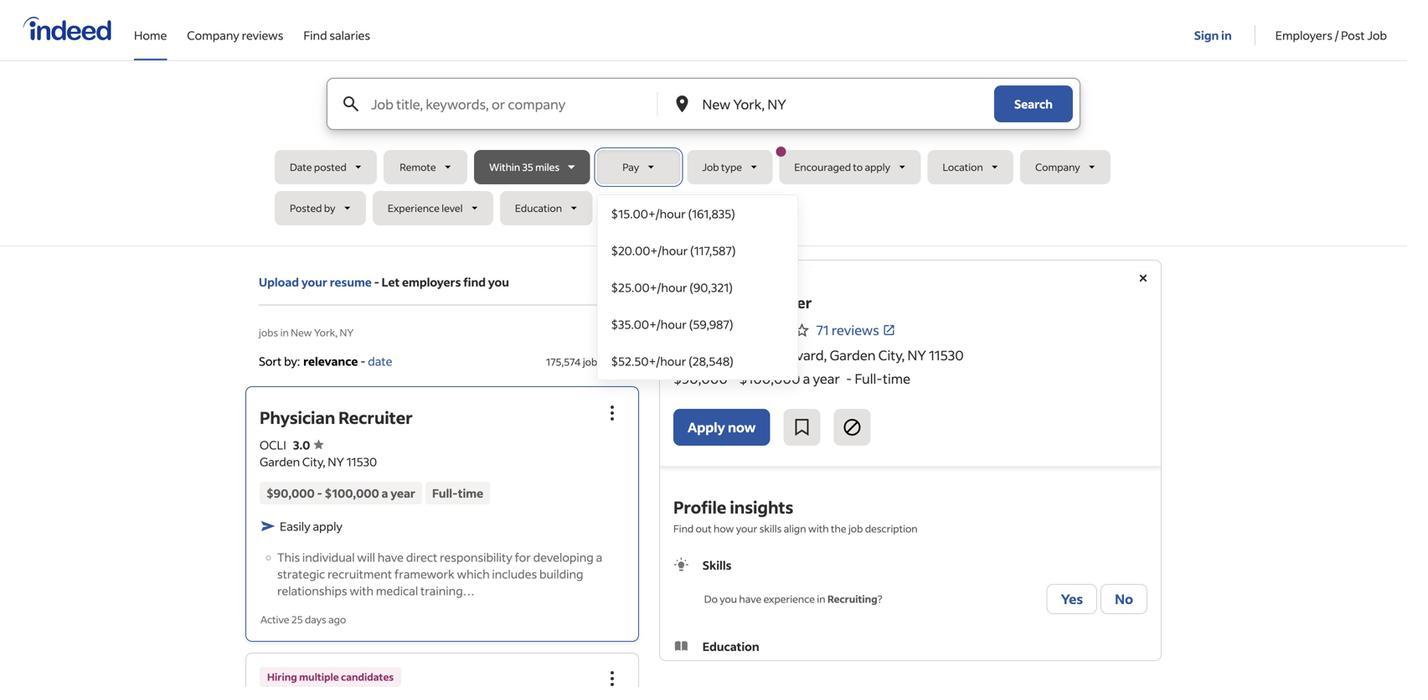 Task type: describe. For each thing, give the bounding box(es) containing it.
job inside popup button
[[702, 160, 719, 173]]

0 vertical spatial you
[[488, 274, 509, 289]]

date link
[[368, 353, 392, 369]]

do you have experience in recruiting ?
[[704, 592, 883, 605]]

resume
[[330, 274, 372, 289]]

experience
[[388, 201, 440, 214]]

0 horizontal spatial 11530
[[347, 454, 377, 469]]

35
[[522, 160, 533, 173]]

$90,000 for $90,000 - $100,000 a year - full-time
[[674, 370, 728, 387]]

71 reviews link
[[816, 321, 896, 338]]

east
[[699, 346, 726, 364]]

skills
[[703, 558, 732, 573]]

home link
[[134, 0, 167, 57]]

none search field containing search
[[275, 78, 1133, 380]]

physician recruiter button
[[260, 406, 413, 428]]

employers / post job link
[[1276, 0, 1387, 57]]

1 vertical spatial recruiter
[[339, 406, 413, 428]]

1 horizontal spatial time
[[883, 370, 911, 387]]

(117,587)
[[690, 243, 736, 258]]

your inside profile insights find out how your skills align with the job description
[[736, 522, 758, 535]]

posted
[[314, 160, 347, 173]]

remote button
[[384, 150, 468, 184]]

encouraged
[[795, 160, 851, 173]]

recruitment
[[328, 566, 392, 581]]

date posted button
[[275, 150, 377, 184]]

0 horizontal spatial city,
[[302, 454, 325, 469]]

company for company
[[1036, 160, 1081, 173]]

$15.00+/hour (161,835) link
[[598, 195, 798, 232]]

reviews for company reviews
[[242, 28, 283, 43]]

company reviews link
[[187, 0, 283, 57]]

recruiting
[[828, 592, 878, 605]]

direct
[[406, 549, 438, 565]]

the
[[831, 522, 847, 535]]

experience level
[[388, 201, 463, 214]]

with inside this individual will have direct responsibility for developing a strategic recruitment framework which includes building relationships with medical training…
[[350, 583, 374, 598]]

find salaries link
[[304, 0, 370, 57]]

825
[[674, 346, 697, 364]]

description
[[865, 522, 918, 535]]

level
[[442, 201, 463, 214]]

have inside skills group
[[739, 592, 762, 605]]

2 vertical spatial ny
[[328, 454, 344, 469]]

sort by: relevance - date
[[259, 353, 392, 369]]

employers
[[402, 274, 461, 289]]

responsibility
[[440, 549, 513, 565]]

date
[[368, 353, 392, 369]]

sort
[[259, 353, 282, 369]]

- left 'date' link on the left of the page
[[360, 353, 366, 369]]

home
[[134, 28, 167, 43]]

in for sign
[[1222, 28, 1232, 43]]

skills
[[760, 522, 782, 535]]

(90,321)
[[690, 280, 733, 295]]

for
[[515, 549, 531, 565]]

$52.50+/hour (28,548) link
[[598, 343, 798, 380]]

boulevard,
[[761, 346, 827, 364]]

multiple
[[299, 670, 339, 683]]

pay
[[623, 160, 639, 173]]

- down 825 east gate boulevard, garden city, ny 11530
[[846, 370, 852, 387]]

jobs in new york, ny
[[259, 326, 354, 339]]

education group
[[674, 638, 1148, 687]]

1 vertical spatial physician
[[260, 406, 335, 428]]

by:
[[284, 353, 300, 369]]

/
[[1335, 28, 1339, 43]]

sign
[[1195, 28, 1219, 43]]

insights
[[730, 496, 794, 518]]

search: Job title, keywords, or company text field
[[368, 79, 656, 129]]

1 vertical spatial jobs
[[583, 355, 602, 368]]

strategic
[[277, 566, 325, 581]]

0 vertical spatial your
[[301, 274, 328, 289]]

$35.00+/hour (59,987)
[[611, 317, 734, 332]]

no button
[[1101, 584, 1148, 614]]

- down gate
[[731, 370, 737, 387]]

posted by button
[[275, 191, 366, 225]]

training…
[[421, 583, 475, 598]]

have inside this individual will have direct responsibility for developing a strategic recruitment framework which includes building relationships with medical training…
[[378, 549, 404, 565]]

location
[[943, 160, 983, 173]]

remote
[[400, 160, 436, 173]]

job actions for physician recruiter is collapsed image
[[602, 403, 623, 423]]

reviews for 71 reviews
[[832, 321, 879, 338]]

find inside profile insights find out how your skills align with the job description
[[674, 522, 694, 535]]

menu inside search box
[[597, 194, 799, 380]]

full-time
[[432, 485, 484, 500]]

$100,000 for $90,000 - $100,000 a year
[[325, 485, 379, 500]]

job actions for software developer - ai trainer (contract) is collapsed image
[[602, 669, 623, 687]]

find inside find salaries link
[[304, 28, 327, 43]]

sign in
[[1195, 28, 1232, 43]]

date posted
[[290, 160, 347, 173]]

easily
[[280, 518, 311, 534]]

which
[[457, 566, 490, 581]]

1 vertical spatial apply
[[313, 518, 343, 534]]

$35.00+/hour
[[611, 317, 687, 332]]

employers
[[1276, 28, 1333, 43]]

with inside profile insights find out how your skills align with the job description
[[808, 522, 829, 535]]

you inside skills group
[[720, 592, 737, 605]]

in inside skills group
[[817, 592, 826, 605]]

this individual will have direct responsibility for developing a strategic recruitment framework which includes building relationships with medical training…
[[277, 549, 603, 598]]

framework
[[394, 566, 455, 581]]

skills group
[[674, 556, 1148, 618]]

company for company reviews
[[187, 28, 239, 43]]

- down garden city, ny 11530
[[317, 485, 322, 500]]

$15.00+/hour (161,835)
[[611, 206, 735, 221]]

apply
[[688, 419, 725, 436]]

job type button
[[687, 150, 773, 184]]

825 east gate boulevard, garden city, ny 11530
[[674, 346, 964, 364]]

0 horizontal spatial jobs
[[259, 326, 278, 339]]

education button
[[500, 191, 593, 225]]

search
[[1015, 96, 1053, 111]]

$90,000 - $100,000 a year - full-time
[[674, 370, 911, 387]]

encouraged to apply button
[[776, 147, 921, 184]]

0 vertical spatial garden
[[830, 346, 876, 364]]

posted
[[290, 201, 322, 214]]

upload
[[259, 274, 299, 289]]



Task type: locate. For each thing, give the bounding box(es) containing it.
save this job image
[[792, 417, 812, 437]]

have left experience
[[739, 592, 762, 605]]

menu
[[597, 194, 799, 380]]

in for jobs
[[280, 326, 289, 339]]

1 vertical spatial $100,000
[[325, 485, 379, 500]]

3 out of 5 stars image
[[795, 320, 810, 340]]

$100,000 down garden city, ny 11530
[[325, 485, 379, 500]]

1 vertical spatial reviews
[[832, 321, 879, 338]]

close job details image
[[1134, 268, 1154, 288]]

recruiter down date
[[339, 406, 413, 428]]

have right will
[[378, 549, 404, 565]]

11530
[[929, 346, 964, 364], [347, 454, 377, 469]]

3 out of 5 stars image
[[734, 320, 810, 340]]

ocli left the 3.0
[[260, 437, 286, 452]]

1 vertical spatial time
[[458, 485, 484, 500]]

building
[[540, 566, 584, 581]]

in left recruiting
[[817, 592, 826, 605]]

within 35 miles button
[[474, 150, 590, 184]]

0 horizontal spatial physician
[[260, 406, 335, 428]]

a down 825 east gate boulevard, garden city, ny 11530
[[803, 370, 810, 387]]

71
[[816, 321, 829, 338]]

not interested image
[[842, 417, 862, 437]]

1 horizontal spatial ocli
[[674, 321, 704, 338]]

relationships
[[277, 583, 347, 598]]

1 vertical spatial garden
[[260, 454, 300, 469]]

how
[[714, 522, 734, 535]]

2 horizontal spatial in
[[1222, 28, 1232, 43]]

hiring multiple candidates
[[267, 670, 394, 683]]

1 horizontal spatial have
[[739, 592, 762, 605]]

miles
[[535, 160, 560, 173]]

1 horizontal spatial physician recruiter
[[674, 293, 812, 312]]

1 horizontal spatial full-
[[855, 370, 883, 387]]

employers / post job
[[1276, 28, 1387, 43]]

education down within 35 miles popup button
[[515, 201, 562, 214]]

$100,000 down boulevard,
[[739, 370, 801, 387]]

0 horizontal spatial a
[[382, 485, 388, 500]]

a inside this individual will have direct responsibility for developing a strategic recruitment framework which includes building relationships with medical training…
[[596, 549, 603, 565]]

1 vertical spatial your
[[736, 522, 758, 535]]

education
[[515, 201, 562, 214], [703, 639, 760, 654]]

?
[[878, 592, 883, 605]]

0 horizontal spatial time
[[458, 485, 484, 500]]

new
[[291, 326, 312, 339]]

company button
[[1021, 150, 1111, 184]]

full-
[[855, 370, 883, 387], [432, 485, 458, 500]]

experience level button
[[373, 191, 493, 225]]

$35.00+/hour (59,987) link
[[598, 306, 798, 343]]

25
[[291, 613, 303, 626]]

0 horizontal spatial find
[[304, 28, 327, 43]]

your right upload
[[301, 274, 328, 289]]

with down recruitment
[[350, 583, 374, 598]]

0 horizontal spatial recruiter
[[339, 406, 413, 428]]

0 vertical spatial $100,000
[[739, 370, 801, 387]]

will
[[357, 549, 375, 565]]

year down 825 east gate boulevard, garden city, ny 11530
[[813, 370, 840, 387]]

reviews left the find salaries
[[242, 28, 283, 43]]

days
[[305, 613, 327, 626]]

apply
[[865, 160, 891, 173], [313, 518, 343, 534]]

$90,000 down (28,548)
[[674, 370, 728, 387]]

pay button
[[597, 150, 681, 184]]

0 vertical spatial education
[[515, 201, 562, 214]]

individual
[[302, 549, 355, 565]]

year for $90,000 - $100,000 a year
[[391, 485, 416, 500]]

type
[[721, 160, 742, 173]]

1 vertical spatial find
[[674, 522, 694, 535]]

0 vertical spatial apply
[[865, 160, 891, 173]]

job type
[[702, 160, 742, 173]]

0 vertical spatial 11530
[[929, 346, 964, 364]]

ago
[[329, 613, 346, 626]]

you
[[488, 274, 509, 289], [720, 592, 737, 605]]

71 reviews
[[816, 321, 879, 338]]

None search field
[[275, 78, 1133, 380]]

0 horizontal spatial have
[[378, 549, 404, 565]]

apply right to
[[865, 160, 891, 173]]

with
[[808, 522, 829, 535], [350, 583, 374, 598]]

1 vertical spatial ny
[[908, 346, 927, 364]]

1 vertical spatial city,
[[302, 454, 325, 469]]

0 vertical spatial year
[[813, 370, 840, 387]]

0 horizontal spatial garden
[[260, 454, 300, 469]]

job right post
[[1368, 28, 1387, 43]]

company reviews
[[187, 28, 283, 43]]

let
[[382, 274, 400, 289]]

time down 71 reviews link
[[883, 370, 911, 387]]

date
[[290, 160, 312, 173]]

company
[[187, 28, 239, 43], [1036, 160, 1081, 173]]

$20.00+/hour
[[611, 243, 688, 258]]

$100,000 for $90,000 - $100,000 a year - full-time
[[739, 370, 801, 387]]

a right developing
[[596, 549, 603, 565]]

reviews right 71 at the top of the page
[[832, 321, 879, 338]]

0 vertical spatial full-
[[855, 370, 883, 387]]

0 vertical spatial find
[[304, 28, 327, 43]]

city,
[[879, 346, 905, 364], [302, 454, 325, 469]]

1 horizontal spatial recruiter
[[745, 293, 812, 312]]

company inside popup button
[[1036, 160, 1081, 173]]

1 vertical spatial in
[[280, 326, 289, 339]]

year for $90,000 - $100,000 a year - full-time
[[813, 370, 840, 387]]

175,574
[[546, 355, 581, 368]]

physician up (59,987)
[[674, 293, 742, 312]]

you right find
[[488, 274, 509, 289]]

1 horizontal spatial apply
[[865, 160, 891, 173]]

help icon image
[[606, 351, 626, 371]]

1 horizontal spatial jobs
[[583, 355, 602, 368]]

physician up the 3.0
[[260, 406, 335, 428]]

job
[[849, 522, 863, 535]]

$90,000 for $90,000 - $100,000 a year
[[266, 485, 315, 500]]

$20.00+/hour (117,587) link
[[598, 232, 798, 269]]

easily apply
[[280, 518, 343, 534]]

$20.00+/hour (117,587)
[[611, 243, 736, 258]]

ny
[[340, 326, 354, 339], [908, 346, 927, 364], [328, 454, 344, 469]]

(59,987)
[[689, 317, 734, 332]]

2 horizontal spatial a
[[803, 370, 810, 387]]

garden down the 3.0
[[260, 454, 300, 469]]

Edit location text field
[[699, 79, 961, 129]]

$90,000 - $100,000 a year
[[266, 485, 416, 500]]

full- up the direct
[[432, 485, 458, 500]]

$90,000 up easily
[[266, 485, 315, 500]]

1 vertical spatial 11530
[[347, 454, 377, 469]]

find left out
[[674, 522, 694, 535]]

gate
[[729, 346, 758, 364]]

1 horizontal spatial city,
[[879, 346, 905, 364]]

(28,548)
[[689, 354, 734, 369]]

sign in link
[[1195, 1, 1235, 58]]

0 horizontal spatial your
[[301, 274, 328, 289]]

0 horizontal spatial you
[[488, 274, 509, 289]]

1 horizontal spatial find
[[674, 522, 694, 535]]

full- down 71 reviews link
[[855, 370, 883, 387]]

0 vertical spatial ocli
[[674, 321, 704, 338]]

ocli link
[[674, 320, 721, 340]]

0 horizontal spatial $100,000
[[325, 485, 379, 500]]

education down the do
[[703, 639, 760, 654]]

0 horizontal spatial in
[[280, 326, 289, 339]]

0 horizontal spatial physician recruiter
[[260, 406, 413, 428]]

2 vertical spatial in
[[817, 592, 826, 605]]

1 vertical spatial $90,000
[[266, 485, 315, 500]]

developing
[[533, 549, 594, 565]]

$25.00+/hour (90,321) link
[[598, 269, 798, 306]]

1 horizontal spatial year
[[813, 370, 840, 387]]

experience
[[764, 592, 815, 605]]

posted by
[[290, 201, 335, 214]]

physician recruiter up 3.0 out of five stars rating image
[[260, 406, 413, 428]]

recruiter up 3 out of 5 stars image
[[745, 293, 812, 312]]

3.0 out of five stars rating image
[[293, 437, 324, 452]]

find
[[304, 28, 327, 43], [674, 522, 694, 535]]

0 vertical spatial a
[[803, 370, 810, 387]]

with left the
[[808, 522, 829, 535]]

year
[[813, 370, 840, 387], [391, 485, 416, 500]]

1 vertical spatial a
[[382, 485, 388, 500]]

candidates
[[341, 670, 394, 683]]

education inside popup button
[[515, 201, 562, 214]]

menu containing $15.00+/hour (161,835)
[[597, 194, 799, 380]]

by
[[324, 201, 335, 214]]

medical
[[376, 583, 418, 598]]

0 vertical spatial jobs
[[259, 326, 278, 339]]

this
[[277, 549, 300, 565]]

time up responsibility
[[458, 485, 484, 500]]

$52.50+/hour (28,548)
[[611, 354, 734, 369]]

1 horizontal spatial with
[[808, 522, 829, 535]]

1 vertical spatial job
[[702, 160, 719, 173]]

education inside group
[[703, 639, 760, 654]]

includes
[[492, 566, 537, 581]]

garden
[[830, 346, 876, 364], [260, 454, 300, 469]]

$25.00+/hour
[[611, 280, 687, 295]]

1 horizontal spatial physician
[[674, 293, 742, 312]]

your right how
[[736, 522, 758, 535]]

1 horizontal spatial education
[[703, 639, 760, 654]]

1 horizontal spatial $90,000
[[674, 370, 728, 387]]

1 horizontal spatial you
[[720, 592, 737, 605]]

you right the do
[[720, 592, 737, 605]]

search button
[[995, 85, 1073, 122]]

0 horizontal spatial company
[[187, 28, 239, 43]]

ocli up 825
[[674, 321, 704, 338]]

1 vertical spatial you
[[720, 592, 737, 605]]

find left salaries on the top left of page
[[304, 28, 327, 43]]

0 horizontal spatial with
[[350, 583, 374, 598]]

0 horizontal spatial ocli
[[260, 437, 286, 452]]

$100,000
[[739, 370, 801, 387], [325, 485, 379, 500]]

1 horizontal spatial job
[[1368, 28, 1387, 43]]

0 vertical spatial ny
[[340, 326, 354, 339]]

jobs left help icon in the left of the page
[[583, 355, 602, 368]]

1 vertical spatial year
[[391, 485, 416, 500]]

1 vertical spatial education
[[703, 639, 760, 654]]

active 25 days ago
[[261, 613, 346, 626]]

0 vertical spatial city,
[[879, 346, 905, 364]]

0 vertical spatial have
[[378, 549, 404, 565]]

within
[[489, 160, 520, 173]]

apply up individual
[[313, 518, 343, 534]]

0 horizontal spatial full-
[[432, 485, 458, 500]]

a left full-time
[[382, 485, 388, 500]]

align
[[784, 522, 806, 535]]

$52.50+/hour
[[611, 354, 686, 369]]

in left new
[[280, 326, 289, 339]]

jobs up sort
[[259, 326, 278, 339]]

company right home
[[187, 28, 239, 43]]

0 horizontal spatial year
[[391, 485, 416, 500]]

year left full-time
[[391, 485, 416, 500]]

0 horizontal spatial education
[[515, 201, 562, 214]]

1 horizontal spatial $100,000
[[739, 370, 801, 387]]

0 vertical spatial time
[[883, 370, 911, 387]]

post
[[1341, 28, 1365, 43]]

city, down 71 reviews link
[[879, 346, 905, 364]]

1 vertical spatial physician recruiter
[[260, 406, 413, 428]]

0 vertical spatial job
[[1368, 28, 1387, 43]]

1 horizontal spatial reviews
[[832, 321, 879, 338]]

0 horizontal spatial reviews
[[242, 28, 283, 43]]

0 vertical spatial recruiter
[[745, 293, 812, 312]]

1 horizontal spatial garden
[[830, 346, 876, 364]]

$25.00+/hour (90,321)
[[611, 280, 733, 295]]

in right sign
[[1222, 28, 1232, 43]]

1 horizontal spatial your
[[736, 522, 758, 535]]

1 horizontal spatial in
[[817, 592, 826, 605]]

1 vertical spatial full-
[[432, 485, 458, 500]]

have
[[378, 549, 404, 565], [739, 592, 762, 605]]

job left the type
[[702, 160, 719, 173]]

active
[[261, 613, 289, 626]]

company down search 'button'
[[1036, 160, 1081, 173]]

1 vertical spatial with
[[350, 583, 374, 598]]

0 horizontal spatial apply
[[313, 518, 343, 534]]

1 vertical spatial ocli
[[260, 437, 286, 452]]

encouraged to apply
[[795, 160, 891, 173]]

city, down 3.0 out of five stars rating image
[[302, 454, 325, 469]]

1 vertical spatial have
[[739, 592, 762, 605]]

0 vertical spatial physician
[[674, 293, 742, 312]]

upload your resume link
[[259, 273, 372, 291]]

a for $90,000 - $100,000 a year - full-time
[[803, 370, 810, 387]]

0 horizontal spatial $90,000
[[266, 485, 315, 500]]

apply inside popup button
[[865, 160, 891, 173]]

0 vertical spatial physician recruiter
[[674, 293, 812, 312]]

garden down 71 reviews link
[[830, 346, 876, 364]]

physician recruiter up (59,987)
[[674, 293, 812, 312]]

0 vertical spatial company
[[187, 28, 239, 43]]

2 vertical spatial a
[[596, 549, 603, 565]]

0 horizontal spatial job
[[702, 160, 719, 173]]

a for $90,000 - $100,000 a year
[[382, 485, 388, 500]]

relevance
[[303, 353, 358, 369]]

- left let at top left
[[374, 274, 379, 289]]

0 vertical spatial reviews
[[242, 28, 283, 43]]

$90,000
[[674, 370, 728, 387], [266, 485, 315, 500]]

$15.00+/hour
[[611, 206, 686, 221]]

1 horizontal spatial a
[[596, 549, 603, 565]]



Task type: vqa. For each thing, say whether or not it's contained in the screenshot.
Business
no



